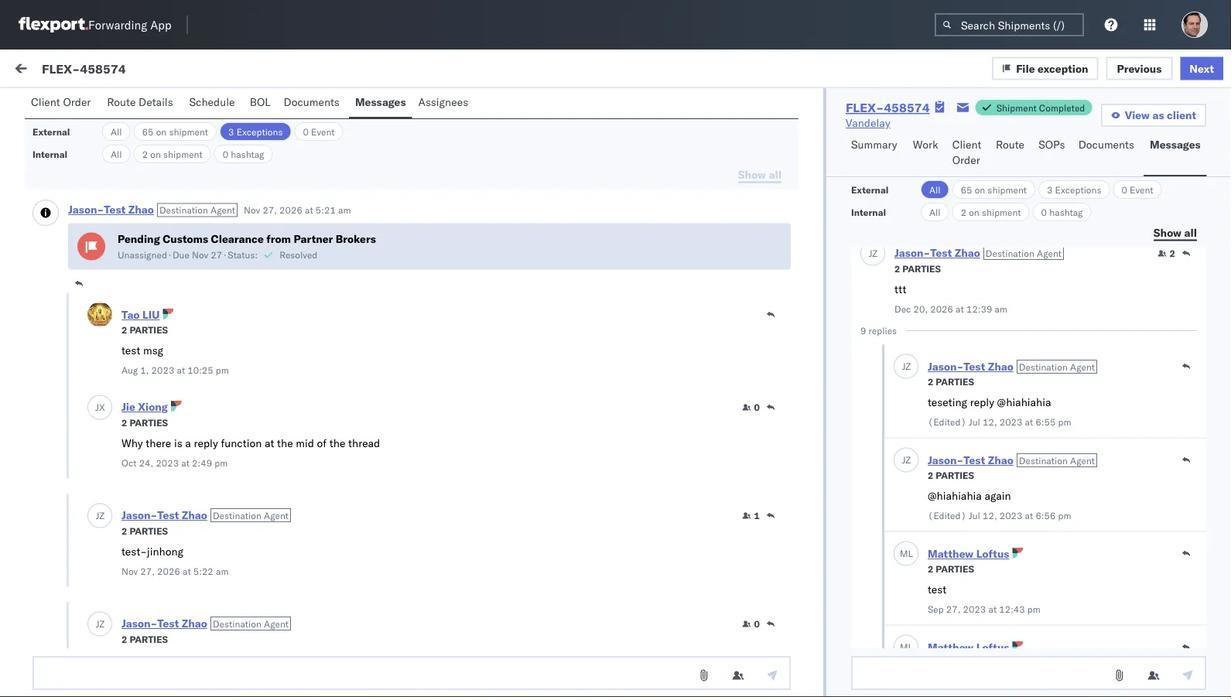 Task type: describe. For each thing, give the bounding box(es) containing it.
2 inside button
[[1170, 248, 1176, 260]]

flexport. image
[[19, 17, 88, 33]]

jason-test zhao destination agent for dec
[[895, 247, 1062, 260]]

shipment completed
[[997, 102, 1085, 113]]

1 vertical spatial 2 on shipment
[[961, 206, 1021, 218]]

sops
[[1039, 138, 1066, 151]]

2 inside 2 parties @ oct 26, 2023 at 2:44 pm
[[122, 89, 127, 101]]

1 horizontal spatial flex-458574
[[846, 100, 930, 115]]

messages for rightmost messages button
[[1150, 138, 1201, 151]]

0 horizontal spatial exceptions
[[237, 126, 283, 137]]

2026 inside test-jinhong nov 27, 2026 at 5:22 am
[[157, 566, 180, 578]]

1 horizontal spatial documents
[[1079, 138, 1135, 151]]

jul inside @hiahiahia again (edited)  jul 12, 2023 at 6:56 pm
[[969, 510, 981, 522]]

parties for sep
[[936, 564, 974, 575]]

parties for there
[[130, 418, 168, 429]]

message list button
[[174, 91, 253, 122]]

destination up customs
[[159, 205, 208, 216]]

pm inside @hiahiahia again (edited)  jul 12, 2023 at 6:56 pm
[[1059, 510, 1072, 522]]

external down external (3) button
[[33, 126, 70, 137]]

@hiahiahia again (edited)  jul 12, 2023 at 6:56 pm
[[928, 489, 1072, 522]]

client order for rightmost client order button
[[953, 138, 982, 167]]

import work
[[115, 63, 176, 77]]

destination for jinhong
[[213, 510, 262, 521]]

5:21
[[316, 205, 336, 216]]

test sep 27, 2023 at 12:43 pm
[[928, 583, 1041, 616]]

0 horizontal spatial documents button
[[278, 88, 349, 118]]

(edited) inside @hiahiahia again (edited)  jul 12, 2023 at 6:56 pm
[[928, 510, 967, 522]]

assignees
[[418, 95, 468, 109]]

jason- up the testing
[[122, 617, 157, 631]]

previous button
[[1106, 57, 1173, 80]]

test-jinhong nov 27, 2026 at 5:22 am
[[122, 545, 229, 578]]

2 parties button for msg
[[122, 323, 168, 337]]

1 horizontal spatial client
[[871, 134, 896, 146]]

external right 'file'
[[1041, 63, 1085, 77]]

forwarding
[[88, 17, 147, 32]]

clearance
[[211, 232, 264, 246]]

resize handle column header for actions
[[1204, 129, 1222, 362]]

9 replies
[[861, 325, 897, 337]]

2 parties button for reply
[[928, 375, 974, 389]]

at inside 'teseting reply @hiahiahia (edited)  jul 12, 2023 at 6:55 pm'
[[1025, 417, 1034, 428]]

work inside button
[[150, 63, 176, 77]]

1 horizontal spatial exceptions
[[1055, 184, 1102, 195]]

at left 5:21
[[305, 205, 313, 216]]

0 horizontal spatial documents
[[284, 95, 340, 109]]

test for matthew loftus
[[928, 583, 947, 596]]

liu
[[142, 308, 160, 322]]

test up the pending
[[104, 203, 126, 217]]

0 vertical spatial messages button
[[349, 88, 412, 118]]

1 vertical spatial 0 event
[[1122, 184, 1154, 195]]

at right function
[[265, 437, 274, 450]]

0 vertical spatial 3 exceptions
[[228, 126, 283, 137]]

2 parties button for there
[[122, 416, 168, 430]]

j z for teseting
[[902, 361, 911, 372]]

route for route details
[[107, 95, 136, 109]]

at inside test msg aug 1, 2023 at 10:25 pm
[[177, 365, 185, 377]]

destination for again
[[1019, 455, 1068, 467]]

0 vertical spatial 65
[[142, 126, 154, 137]]

file exception
[[1016, 61, 1089, 75]]

j z for ttt
[[869, 248, 878, 259]]

client
[[1167, 108, 1197, 122]]

1 horizontal spatial messages
[[1088, 63, 1139, 77]]

vandelay up summary
[[846, 116, 891, 130]]

teseting reply @hiahiahia (edited)  jul 12, 2023 at 6:55 pm
[[928, 396, 1072, 428]]

2 vertical spatial 458574
[[678, 180, 718, 194]]

1 horizontal spatial documents button
[[1073, 131, 1144, 176]]

jason-test zhao button for jinhong
[[122, 509, 207, 522]]

vandelay down summary button
[[870, 180, 914, 194]]

z for @hiahiahia
[[906, 454, 911, 466]]

brokers
[[336, 232, 376, 246]]

mark all external messages as read
[[994, 63, 1182, 77]]

there
[[146, 437, 171, 450]]

0 button for jason-test zhao
[[742, 618, 760, 631]]

zhao up the pending
[[128, 203, 154, 217]]

resize handle column header for client
[[1069, 129, 1087, 362]]

(3)
[[71, 98, 91, 112]]

destination down the 5:22
[[213, 618, 262, 630]]

jason-test zhao destination agent for reply
[[928, 360, 1095, 374]]

sops button
[[1033, 131, 1073, 176]]

internal (0)
[[104, 98, 165, 112]]

2 parties for dec
[[895, 264, 941, 275]]

1 vertical spatial 26,
[[261, 237, 278, 251]]

0 vertical spatial flex-
[[42, 61, 80, 76]]

2 flexport from the top
[[195, 238, 229, 250]]

agent for reply
[[1070, 361, 1095, 373]]

msg
[[143, 344, 163, 357]]

nov 27, 2026 at 5:21 am
[[244, 205, 351, 216]]

0 vertical spatial loftus
[[174, 194, 207, 208]]

2 parties for there
[[122, 418, 168, 429]]

unassigned due nov 27
[[118, 250, 222, 261]]

completed
[[1039, 102, 1085, 113]]

jie xiong button
[[122, 401, 168, 414]]

flex- 458574
[[645, 180, 718, 194]]

jie up @matthew
[[142, 168, 155, 181]]

1 horizontal spatial test
[[277, 194, 297, 208]]

external down summary button
[[851, 184, 889, 195]]

route for route
[[996, 138, 1025, 151]]

a
[[185, 437, 191, 450]]

jason-test zhao button for again
[[928, 454, 1014, 468]]

order for rightmost client order button
[[953, 153, 980, 167]]

again
[[985, 489, 1011, 503]]

my work
[[15, 60, 84, 81]]

zhao down the 5:22
[[182, 617, 207, 631]]

2 vertical spatial j x
[[95, 402, 105, 413]]

from
[[266, 232, 291, 246]]

bol button
[[244, 88, 278, 118]]

2 horizontal spatial flex-
[[846, 100, 884, 115]]

jason-test zhao button for dec
[[895, 247, 981, 260]]

1 horizontal spatial client order button
[[946, 131, 990, 176]]

destination for dec
[[986, 247, 1035, 259]]

jie left due
[[142, 237, 155, 251]]

view as client
[[1125, 108, 1197, 122]]

test for jinhong
[[157, 509, 179, 522]]

test msg aug 1, 2023 at 10:25 pm
[[122, 344, 229, 377]]

oct inside why there is a reply function at the mid of the thread oct 24, 2023 at 2:49 pm
[[122, 458, 137, 469]]

forwarding app
[[88, 17, 172, 32]]

view
[[1125, 108, 1150, 122]]

schedule button
[[183, 88, 244, 118]]

@hiahiahia inside @hiahiahia again (edited)  jul 12, 2023 at 6:56 pm
[[928, 489, 982, 503]]

test-
[[122, 545, 147, 558]]

2 parties @ oct 26, 2023 at 2:44 pm
[[122, 89, 228, 141]]

0 vertical spatial 2 on shipment
[[142, 148, 203, 160]]

2 parties button for again
[[928, 469, 974, 482]]

route details
[[107, 95, 173, 109]]

1 matthew loftus button from the top
[[928, 548, 1010, 561]]

pm
[[340, 237, 357, 251]]

1 the from the left
[[277, 437, 293, 450]]

2 m l from the top
[[900, 642, 913, 653]]

1 vertical spatial loftus
[[977, 548, 1010, 561]]

show all
[[1154, 226, 1197, 239]]

test down test-jinhong nov 27, 2026 at 5:22 am
[[157, 617, 179, 631]]

jason-test zhao destination agent down the 5:22
[[122, 617, 289, 631]]

at inside 2 parties @ oct 26, 2023 at 2:44 pm
[[181, 129, 190, 141]]

vandelay link
[[846, 115, 891, 131]]

1 vertical spatial 3
[[1047, 184, 1053, 195]]

jason-test zhao button up the pending
[[68, 203, 154, 217]]

12:39
[[967, 304, 993, 315]]

pm inside test msg aug 1, 2023 at 10:25 pm
[[216, 365, 229, 377]]

j z for test-
[[96, 510, 105, 522]]

1 horizontal spatial flex-
[[645, 180, 678, 194]]

parties for dec
[[903, 264, 941, 275]]

0 vertical spatial 65 on shipment
[[142, 126, 208, 137]]

at inside @hiahiahia again (edited)  jul 12, 2023 at 6:56 pm
[[1025, 510, 1034, 522]]

replies
[[869, 325, 897, 337]]

2 vertical spatial loftus
[[977, 641, 1010, 655]]

of
[[317, 437, 327, 450]]

aug
[[122, 365, 138, 377]]

2023 inside test msg aug 1, 2023 at 10:25 pm
[[151, 365, 174, 377]]

import
[[115, 63, 147, 77]]

zhao for reply
[[988, 360, 1014, 374]]

vandelay up ttt
[[870, 250, 914, 263]]

zhao for again
[[988, 454, 1014, 468]]

agent for dec
[[1037, 247, 1062, 259]]

0 vertical spatial hashtag
[[231, 148, 264, 160]]

order for client order button to the top
[[63, 95, 91, 109]]

dec
[[895, 304, 911, 315]]

pdt
[[359, 237, 379, 251]]

parties for again
[[936, 470, 974, 482]]

work
[[44, 60, 84, 81]]

ttt
[[895, 283, 907, 296]]

external (3)
[[25, 98, 91, 112]]

import work button
[[109, 50, 182, 91]]

message for message list
[[180, 98, 223, 112]]

27
[[211, 250, 222, 261]]

ttt dec 20, 2026 at 12:39 am
[[895, 283, 1008, 315]]

2 matthew from the top
[[928, 641, 974, 655]]

file
[[1016, 61, 1035, 75]]

partner
[[294, 232, 333, 246]]

jason- for jinhong
[[122, 509, 157, 522]]

2023 inside 2 parties @ oct 26, 2023 at 2:44 pm
[[156, 129, 179, 141]]

1 m from the top
[[900, 548, 908, 560]]

message list
[[180, 98, 244, 112]]

26, inside 2 parties @ oct 26, 2023 at 2:44 pm
[[139, 129, 153, 141]]

test for dec
[[931, 247, 952, 260]]

0 horizontal spatial 0 event
[[303, 126, 335, 137]]

exception
[[1038, 61, 1089, 75]]

jason- for reply
[[928, 360, 964, 374]]

jinhong
[[147, 545, 183, 558]]

details
[[139, 95, 173, 109]]

tao
[[122, 308, 140, 322]]

1 m l from the top
[[900, 548, 913, 560]]

my
[[15, 60, 40, 81]]

2 parties up the testing
[[122, 634, 168, 646]]

next
[[1190, 61, 1214, 75]]

read
[[1156, 63, 1182, 77]]

2023 inside 'teseting reply @hiahiahia (edited)  jul 12, 2023 at 6:55 pm'
[[1000, 417, 1023, 428]]

messages for messages button to the top
[[355, 95, 406, 109]]

1
[[754, 510, 760, 522]]

jason- for dec
[[895, 247, 931, 260]]

work inside button
[[913, 138, 939, 151]]

1 horizontal spatial 65
[[961, 184, 973, 195]]

bol
[[250, 95, 271, 109]]

@hiahiahia inside 'teseting reply @hiahiahia (edited)  jul 12, 2023 at 6:55 pm'
[[997, 396, 1052, 409]]

27, inside test-jinhong nov 27, 2026 at 5:22 am
[[140, 566, 155, 578]]

jie right tao
[[142, 307, 155, 320]]

0 horizontal spatial event
[[311, 126, 335, 137]]

oct inside 2 parties @ oct 26, 2023 at 2:44 pm
[[122, 129, 137, 141]]

1 horizontal spatial messages button
[[1144, 131, 1207, 176]]

1 vertical spatial oct
[[241, 237, 259, 251]]

testing
[[122, 653, 155, 667]]

external inside button
[[25, 98, 69, 112]]

actions
[[1095, 134, 1127, 146]]

0 vertical spatial client order button
[[25, 88, 101, 118]]

parties for reply
[[936, 377, 974, 388]]

j for test-jinhong
[[96, 510, 99, 522]]

2 button
[[1158, 248, 1176, 260]]

0 horizontal spatial @jie
[[116, 334, 139, 347]]

customs
[[163, 232, 208, 246]]



Task type: vqa. For each thing, say whether or not it's contained in the screenshot.
the (US)
no



Task type: locate. For each thing, give the bounding box(es) containing it.
am inside test-jinhong nov 27, 2026 at 5:22 am
[[216, 566, 229, 578]]

2 horizontal spatial test
[[928, 583, 947, 596]]

1 vertical spatial 12,
[[983, 510, 997, 522]]

reply inside 'teseting reply @hiahiahia (edited)  jul 12, 2023 at 6:55 pm'
[[970, 396, 995, 409]]

hashtag down list
[[231, 148, 264, 160]]

jason-test zhao destination agent up again
[[928, 454, 1095, 468]]

list
[[226, 98, 244, 112]]

65 on shipment down (0)
[[142, 126, 208, 137]]

jason- for again
[[928, 454, 964, 468]]

test inside test msg aug 1, 2023 at 10:25 pm
[[122, 344, 140, 357]]

1 horizontal spatial event
[[1130, 184, 1154, 195]]

hashtag
[[231, 148, 264, 160], [1050, 206, 1083, 218]]

work
[[150, 63, 176, 77], [913, 138, 939, 151]]

oct
[[122, 129, 137, 141], [241, 237, 259, 251], [122, 458, 137, 469]]

jason-test zhao destination agent for jinhong
[[122, 509, 289, 522]]

2 parties button for sep
[[928, 562, 974, 576]]

jason-test zhao button up jinhong
[[122, 509, 207, 522]]

pm right 12:43
[[1028, 604, 1041, 616]]

4 resize handle column header from the left
[[1069, 129, 1087, 362]]

1 (edited) from the top
[[928, 417, 967, 428]]

1 vertical spatial x
[[123, 309, 128, 318]]

5 resize handle column header from the left
[[1204, 129, 1222, 362]]

0 horizontal spatial am
[[216, 566, 229, 578]]

flex-458574 up summary
[[846, 100, 930, 115]]

2 jul from the top
[[969, 510, 981, 522]]

matthew loftus for first 'matthew loftus' button from the bottom
[[928, 641, 1010, 655]]

jul inside 'teseting reply @hiahiahia (edited)  jul 12, 2023 at 6:55 pm'
[[969, 417, 981, 428]]

test
[[277, 194, 297, 208], [122, 344, 140, 357], [928, 583, 947, 596]]

0 vertical spatial 0 hashtag
[[223, 148, 264, 160]]

matthew loftus up test sep 27, 2023 at 12:43 pm
[[928, 548, 1010, 561]]

j x left the 'liu'
[[120, 309, 128, 318]]

3 down the sops button
[[1047, 184, 1053, 195]]

2 parties for msg
[[122, 325, 168, 336]]

j z for @hiahiahia
[[902, 454, 911, 466]]

am right the 5:22
[[216, 566, 229, 578]]

client for client order button to the top
[[31, 95, 60, 109]]

1 matthew from the top
[[928, 548, 974, 561]]

matthew loftus for first 'matthew loftus' button
[[928, 548, 1010, 561]]

2 (edited) from the top
[[928, 510, 967, 522]]

1 horizontal spatial 3 exceptions
[[1047, 184, 1102, 195]]

1 vertical spatial messages button
[[1144, 131, 1207, 176]]

oct down @
[[122, 129, 137, 141]]

view as client button
[[1101, 104, 1207, 127]]

1 vertical spatial @hiahiahia
[[928, 489, 982, 503]]

2023 inside test sep 27, 2023 at 12:43 pm
[[963, 604, 986, 616]]

@jie up clearance
[[214, 194, 237, 208]]

assignees button
[[412, 88, 477, 118]]

1 horizontal spatial am
[[338, 205, 351, 216]]

0 vertical spatial 3
[[228, 126, 234, 137]]

messages button down the client
[[1144, 131, 1207, 176]]

client right work button
[[953, 138, 982, 151]]

0 vertical spatial as
[[1141, 63, 1153, 77]]

0 horizontal spatial 0 hashtag
[[223, 148, 264, 160]]

1 horizontal spatial order
[[953, 153, 980, 167]]

2 vertical spatial x
[[99, 402, 105, 413]]

unassigned
[[118, 250, 167, 261]]

3 exceptions
[[228, 126, 283, 137], [1047, 184, 1102, 195]]

@jie xiong
[[116, 334, 171, 347]]

1 vertical spatial 458574
[[884, 100, 930, 115]]

jul left 6:56
[[969, 510, 981, 522]]

2023 left 6:55
[[1000, 417, 1023, 428]]

0 horizontal spatial messages
[[355, 95, 406, 109]]

1 flexport from the top
[[195, 169, 229, 180]]

at inside ttt dec 20, 2026 at 12:39 am
[[956, 304, 964, 315]]

all
[[1185, 226, 1197, 239]]

2 parties for sep
[[928, 564, 974, 575]]

2 m from the top
[[900, 642, 908, 653]]

1 vertical spatial exceptions
[[1055, 184, 1102, 195]]

pm right 6:56
[[1059, 510, 1072, 522]]

at
[[181, 129, 190, 141], [305, 205, 313, 216], [956, 304, 964, 315], [177, 365, 185, 377], [1025, 417, 1034, 428], [265, 437, 274, 450], [181, 458, 190, 469], [1025, 510, 1034, 522], [183, 566, 191, 578], [989, 604, 997, 616]]

loftus up customs
[[174, 194, 207, 208]]

jason- up ttt
[[895, 247, 931, 260]]

flexport
[[195, 169, 229, 180], [195, 238, 229, 250]]

1 vertical spatial am
[[995, 304, 1008, 315]]

oct left from
[[241, 237, 259, 251]]

vandelay down dec
[[870, 319, 914, 333]]

1 horizontal spatial internal
[[104, 98, 142, 112]]

1 vertical spatial 0 button
[[742, 618, 760, 631]]

hello
[[114, 264, 139, 277]]

client for rightmost client order button
[[953, 138, 982, 151]]

reply right 'teseting'
[[970, 396, 995, 409]]

j
[[120, 239, 123, 249], [869, 248, 873, 259], [120, 309, 123, 318], [902, 361, 906, 372], [95, 402, 99, 413], [902, 454, 906, 466], [96, 510, 99, 522], [96, 618, 99, 630]]

j for teseting
[[902, 361, 906, 372]]

2023 right "24,"
[[156, 458, 179, 469]]

2
[[122, 89, 127, 101], [142, 148, 148, 160], [961, 206, 967, 218], [1170, 248, 1176, 260], [895, 264, 901, 275], [122, 325, 127, 336], [928, 377, 934, 388], [122, 418, 127, 429], [928, 470, 934, 482], [122, 526, 127, 538], [928, 564, 934, 575], [122, 634, 127, 646]]

mid
[[296, 437, 314, 450]]

2 horizontal spatial am
[[995, 304, 1008, 315]]

at left 6:56
[[1025, 510, 1034, 522]]

forwarding app link
[[19, 17, 172, 33]]

10:25
[[188, 365, 213, 377]]

2 l from the top
[[908, 642, 913, 653]]

documents button down view
[[1073, 131, 1144, 176]]

26, down internal (0) button
[[139, 129, 153, 141]]

pm inside 2 parties @ oct 26, 2023 at 2:44 pm
[[215, 129, 228, 141]]

test up ttt dec 20, 2026 at 12:39 am
[[931, 247, 952, 260]]

1 l from the top
[[908, 548, 913, 560]]

jie up the "why"
[[122, 401, 135, 414]]

oct 26, 2023, 7:21 pm pdt
[[241, 237, 379, 251]]

client order for client order button to the top
[[31, 95, 91, 109]]

jason- up 'teseting'
[[928, 360, 964, 374]]

pm inside why there is a reply function at the mid of the thread oct 24, 2023 at 2:49 pm
[[215, 458, 228, 469]]

None checkbox
[[25, 132, 40, 148], [25, 179, 40, 195], [25, 249, 40, 264], [25, 319, 40, 334], [25, 132, 40, 148], [25, 179, 40, 195], [25, 249, 40, 264], [25, 319, 40, 334]]

2 parties button for jinhong
[[122, 524, 168, 538]]

client order
[[31, 95, 91, 109], [953, 138, 982, 167]]

pm right the 10:25
[[216, 365, 229, 377]]

zhao up again
[[988, 454, 1014, 468]]

pm inside 'teseting reply @hiahiahia (edited)  jul 12, 2023 at 6:55 pm'
[[1059, 417, 1072, 428]]

3 resize handle column header from the left
[[844, 129, 863, 362]]

0 horizontal spatial client order
[[31, 95, 91, 109]]

1 horizontal spatial 3
[[1047, 184, 1053, 195]]

0 vertical spatial oct
[[122, 129, 137, 141]]

sep
[[928, 604, 944, 616]]

1 vertical spatial internal
[[33, 148, 68, 160]]

1 button
[[742, 510, 760, 522]]

65 on shipment down "route" button
[[961, 184, 1027, 195]]

work button
[[907, 131, 946, 176]]

test up again
[[964, 454, 985, 468]]

2 vertical spatial internal
[[851, 206, 886, 218]]

26,
[[139, 129, 153, 141], [261, 237, 278, 251]]

6:56
[[1036, 510, 1056, 522]]

65
[[142, 126, 154, 137], [961, 184, 973, 195]]

as inside button
[[1153, 108, 1165, 122]]

internal
[[104, 98, 142, 112], [33, 148, 68, 160], [851, 206, 886, 218]]

the
[[277, 437, 293, 450], [330, 437, 346, 450]]

the left mid
[[277, 437, 293, 450]]

matthew loftus down the sep
[[928, 641, 1010, 655]]

l
[[908, 548, 913, 560], [908, 642, 913, 653]]

mark
[[994, 63, 1021, 77]]

jason-test zhao destination agent up ttt dec 20, 2026 at 12:39 am
[[895, 247, 1062, 260]]

2023 left 12:43
[[963, 604, 986, 616]]

test inside test sep 27, 2023 at 12:43 pm
[[928, 583, 947, 596]]

2 matthew loftus button from the top
[[928, 641, 1010, 655]]

1 horizontal spatial @hiahiahia
[[997, 396, 1052, 409]]

0 vertical spatial l
[[908, 548, 913, 560]]

2023 inside @hiahiahia again (edited)  jul 12, 2023 at 6:56 pm
[[1000, 510, 1023, 522]]

zhao for jinhong
[[182, 509, 207, 522]]

loftus up test sep 27, 2023 at 12:43 pm
[[977, 548, 1010, 561]]

@matthew loftus @jie xiong test
[[116, 194, 297, 208]]

0 vertical spatial matthew loftus
[[928, 548, 1010, 561]]

1 vertical spatial messages
[[355, 95, 406, 109]]

route inside button
[[996, 138, 1025, 151]]

0 vertical spatial jul
[[969, 417, 981, 428]]

1 horizontal spatial 0 event
[[1122, 184, 1154, 195]]

1 vertical spatial matthew
[[928, 641, 974, 655]]

0 vertical spatial flex-458574
[[42, 61, 126, 76]]

@jie down tao
[[116, 334, 139, 347]]

2 parties down jie xiong button
[[122, 418, 168, 429]]

0 vertical spatial exceptions
[[237, 126, 283, 137]]

parties for msg
[[130, 325, 168, 336]]

summary
[[851, 138, 898, 151]]

pm
[[215, 129, 228, 141], [216, 365, 229, 377], [1059, 417, 1072, 428], [215, 458, 228, 469], [1059, 510, 1072, 522], [1028, 604, 1041, 616]]

internal inside button
[[104, 98, 142, 112]]

2 parties for again
[[928, 470, 974, 482]]

flex-458574 up '(3)'
[[42, 61, 126, 76]]

matthew
[[928, 548, 974, 561], [928, 641, 974, 655]]

external left '(3)'
[[25, 98, 69, 112]]

loftus down 12:43
[[977, 641, 1010, 655]]

12,
[[983, 417, 997, 428], [983, 510, 997, 522]]

z for teseting
[[906, 361, 911, 372]]

1 horizontal spatial 26,
[[261, 237, 278, 251]]

12, left 6:55
[[983, 417, 997, 428]]

0 vertical spatial @jie
[[214, 194, 237, 208]]

all
[[1024, 63, 1039, 77], [111, 126, 122, 137], [111, 148, 122, 160], [930, 184, 941, 195], [930, 206, 941, 218]]

0
[[303, 126, 309, 137], [223, 148, 228, 160], [1122, 184, 1128, 195], [1042, 206, 1047, 218], [754, 402, 760, 414], [754, 619, 760, 630]]

pm inside test sep 27, 2023 at 12:43 pm
[[1028, 604, 1041, 616]]

0 vertical spatial route
[[107, 95, 136, 109]]

2 parties up ttt
[[895, 264, 941, 275]]

1 matthew loftus from the top
[[928, 548, 1010, 561]]

destination
[[159, 205, 208, 216], [986, 247, 1035, 259], [1019, 361, 1068, 373], [1019, 455, 1068, 467], [213, 510, 262, 521], [213, 618, 262, 630]]

0 vertical spatial matthew loftus button
[[928, 548, 1010, 561]]

tao liu button
[[122, 308, 160, 322]]

jason-test zhao button up ttt dec 20, 2026 at 12:39 am
[[895, 247, 981, 260]]

0 vertical spatial am
[[338, 205, 351, 216]]

documents right bol button
[[284, 95, 340, 109]]

1 vertical spatial work
[[913, 138, 939, 151]]

order inside "client order"
[[953, 153, 980, 167]]

0 button for jie xiong
[[742, 402, 760, 414]]

1 vertical spatial 0 hashtag
[[1042, 206, 1083, 218]]

z for ttt
[[873, 248, 878, 259]]

0 vertical spatial 458574
[[80, 61, 126, 76]]

1 jul from the top
[[969, 417, 981, 428]]

0 hashtag
[[223, 148, 264, 160], [1042, 206, 1083, 218]]

@
[[122, 108, 130, 122]]

test for reply
[[964, 360, 985, 374]]

2026 inside ttt dec 20, 2026 at 12:39 am
[[931, 304, 954, 315]]

hashtag down the sops button
[[1050, 206, 1083, 218]]

tao liu
[[122, 308, 160, 322]]

agent for jinhong
[[264, 510, 289, 521]]

reply inside why there is a reply function at the mid of the thread oct 24, 2023 at 2:49 pm
[[194, 437, 218, 450]]

1 horizontal spatial 458574
[[678, 180, 718, 194]]

z for test-
[[99, 510, 105, 522]]

documents button
[[278, 88, 349, 118], [1073, 131, 1144, 176]]

agent for again
[[1070, 455, 1095, 467]]

jul left 6:55
[[969, 417, 981, 428]]

message inside message list button
[[180, 98, 223, 112]]

x up unassigned
[[123, 239, 128, 249]]

messages
[[1088, 63, 1139, 77], [355, 95, 406, 109], [1150, 138, 1201, 151]]

zhao up ttt dec 20, 2026 at 12:39 am
[[955, 247, 981, 260]]

2 parties button for dec
[[895, 262, 941, 276]]

2 parties up 'teseting'
[[928, 377, 974, 388]]

jason-test zhao button up the testing
[[122, 617, 207, 631]]

x left the 'liu'
[[123, 309, 128, 318]]

2 on shipment down "route" button
[[961, 206, 1021, 218]]

2 parties
[[895, 264, 941, 275], [122, 325, 168, 336], [928, 377, 974, 388], [122, 418, 168, 429], [928, 470, 974, 482], [122, 526, 168, 538], [928, 564, 974, 575], [122, 634, 168, 646]]

app
[[150, 17, 172, 32]]

parties for jinhong
[[130, 526, 168, 538]]

65 on shipment
[[142, 126, 208, 137], [961, 184, 1027, 195]]

j for why
[[95, 402, 99, 413]]

2 parties up the sep
[[928, 564, 974, 575]]

matthew loftus button down the sep
[[928, 641, 1010, 655]]

Search Shipments (/) text field
[[935, 13, 1084, 36]]

flex-458574 link
[[846, 100, 930, 115]]

route
[[107, 95, 136, 109], [996, 138, 1025, 151]]

0 vertical spatial order
[[63, 95, 91, 109]]

None text field
[[33, 656, 791, 690], [851, 656, 1207, 690], [33, 656, 791, 690], [851, 656, 1207, 690]]

0 vertical spatial 0 button
[[742, 402, 760, 414]]

1 horizontal spatial message
[[180, 98, 223, 112]]

pending customs clearance from partner brokers
[[118, 232, 376, 246]]

jason-test zhao destination agent down 2:49
[[122, 509, 289, 522]]

2 parties for reply
[[928, 377, 974, 388]]

pm right 2:44
[[215, 129, 228, 141]]

27, inside test sep 27, 2023 at 12:43 pm
[[946, 604, 961, 616]]

at left 2:44
[[181, 129, 190, 141]]

client down vandelay link
[[871, 134, 896, 146]]

26, left 2023,
[[261, 237, 278, 251]]

m l
[[900, 548, 913, 560], [900, 642, 913, 653]]

0 horizontal spatial 3
[[228, 126, 234, 137]]

0 horizontal spatial internal
[[33, 148, 68, 160]]

458574
[[80, 61, 126, 76], [884, 100, 930, 115], [678, 180, 718, 194]]

1 vertical spatial documents button
[[1073, 131, 1144, 176]]

nov 27, 2026
[[382, 176, 441, 187]]

destination for reply
[[1019, 361, 1068, 373]]

@hiahiahia up 6:55
[[997, 396, 1052, 409]]

is
[[174, 437, 182, 450]]

20,
[[914, 304, 928, 315]]

2 0 button from the top
[[742, 618, 760, 631]]

0 vertical spatial (edited)
[[928, 417, 967, 428]]

exceptions down bol button
[[237, 126, 283, 137]]

j for testing
[[96, 618, 99, 630]]

1 horizontal spatial hashtag
[[1050, 206, 1083, 218]]

zhao
[[128, 203, 154, 217], [955, 247, 981, 260], [988, 360, 1014, 374], [988, 454, 1014, 468], [182, 509, 207, 522], [182, 617, 207, 631]]

destination down why there is a reply function at the mid of the thread oct 24, 2023 at 2:49 pm at the left bottom of page
[[213, 510, 262, 521]]

2 parties for jinhong
[[122, 526, 168, 538]]

matthew loftus button up test sep 27, 2023 at 12:43 pm
[[928, 548, 1010, 561]]

0 vertical spatial @hiahiahia
[[997, 396, 1052, 409]]

0 horizontal spatial 65 on shipment
[[142, 126, 208, 137]]

0 vertical spatial x
[[123, 239, 128, 249]]

2 vertical spatial am
[[216, 566, 229, 578]]

agent
[[211, 205, 235, 216], [1037, 247, 1062, 259], [1070, 361, 1095, 373], [1070, 455, 1095, 467], [264, 510, 289, 521], [264, 618, 289, 630]]

m
[[900, 548, 908, 560], [900, 642, 908, 653]]

jason- left @matthew
[[68, 203, 104, 217]]

matthew up test sep 27, 2023 at 12:43 pm
[[928, 548, 974, 561]]

resolved
[[280, 250, 318, 261]]

test up jinhong
[[157, 509, 179, 522]]

pending
[[118, 232, 160, 246]]

2023 inside why there is a reply function at the mid of the thread oct 24, 2023 at 2:49 pm
[[156, 458, 179, 469]]

12, inside @hiahiahia again (edited)  jul 12, 2023 at 6:56 pm
[[983, 510, 997, 522]]

2 horizontal spatial 458574
[[884, 100, 930, 115]]

shipment
[[997, 102, 1037, 113]]

resize handle column header for message
[[620, 129, 638, 362]]

0 horizontal spatial messages button
[[349, 88, 412, 118]]

at inside test sep 27, 2023 at 12:43 pm
[[989, 604, 997, 616]]

route button
[[990, 131, 1033, 176]]

0 vertical spatial 0 event
[[303, 126, 335, 137]]

client order right work button
[[953, 138, 982, 167]]

nov inside test-jinhong nov 27, 2026 at 5:22 am
[[122, 566, 138, 578]]

2:49
[[192, 458, 212, 469]]

test for again
[[964, 454, 985, 468]]

am right 12:39
[[995, 304, 1008, 315]]

message for message
[[115, 134, 153, 146]]

2 vertical spatial messages
[[1150, 138, 1201, 151]]

0 horizontal spatial test
[[122, 344, 140, 357]]

(edited) inside 'teseting reply @hiahiahia (edited)  jul 12, 2023 at 6:55 pm'
[[928, 417, 967, 428]]

loftus
[[174, 194, 207, 208], [977, 548, 1010, 561], [977, 641, 1010, 655]]

0 horizontal spatial client order button
[[25, 88, 101, 118]]

0 event
[[303, 126, 335, 137], [1122, 184, 1154, 195]]

1 vertical spatial l
[[908, 642, 913, 653]]

2 vertical spatial oct
[[122, 458, 137, 469]]

1 horizontal spatial @jie
[[214, 194, 237, 208]]

file exception button
[[992, 57, 1099, 80], [992, 57, 1099, 80]]

0 vertical spatial client order
[[31, 95, 91, 109]]

2 horizontal spatial messages
[[1150, 138, 1201, 151]]

0 horizontal spatial route
[[107, 95, 136, 109]]

test up 'teseting'
[[964, 360, 985, 374]]

2 matthew loftus from the top
[[928, 641, 1010, 655]]

am
[[338, 205, 351, 216], [995, 304, 1008, 315], [216, 566, 229, 578]]

jason-test zhao button for reply
[[928, 360, 1014, 374]]

reply right a
[[194, 437, 218, 450]]

1 vertical spatial flex-
[[846, 100, 884, 115]]

12, inside 'teseting reply @hiahiahia (edited)  jul 12, 2023 at 6:55 pm'
[[983, 417, 997, 428]]

next button
[[1181, 57, 1224, 80]]

test up the sep
[[928, 583, 947, 596]]

3 exceptions down the sops button
[[1047, 184, 1102, 195]]

at inside test-jinhong nov 27, 2026 at 5:22 am
[[183, 566, 191, 578]]

at left 12:43
[[989, 604, 997, 616]]

3
[[228, 126, 234, 137], [1047, 184, 1053, 195]]

0 vertical spatial 26,
[[139, 129, 153, 141]]

j for ttt
[[869, 248, 873, 259]]

0 horizontal spatial message
[[115, 134, 153, 146]]

schedule
[[189, 95, 235, 109]]

am inside ttt dec 20, 2026 at 12:39 am
[[995, 304, 1008, 315]]

2 resize handle column header from the left
[[620, 129, 638, 362]]

2 12, from the top
[[983, 510, 997, 522]]

route details button
[[101, 88, 183, 118]]

2 the from the left
[[330, 437, 346, 450]]

1 vertical spatial matthew loftus button
[[928, 641, 1010, 655]]

j x left jie xiong button
[[95, 402, 105, 413]]

resize handle column header
[[58, 129, 77, 362], [620, 129, 638, 362], [844, 129, 863, 362], [1069, 129, 1087, 362], [1204, 129, 1222, 362]]

27,
[[402, 176, 416, 187], [263, 205, 277, 216], [140, 566, 155, 578], [946, 604, 961, 616]]

j for @hiahiahia
[[902, 454, 906, 466]]

status:
[[228, 250, 258, 261]]

the right of at the bottom left of page
[[330, 437, 346, 450]]

jason- down 'teseting'
[[928, 454, 964, 468]]

12, down again
[[983, 510, 997, 522]]

zhao up 'teseting reply @hiahiahia (edited)  jul 12, 2023 at 6:55 pm'
[[988, 360, 1014, 374]]

jason-test zhao destination agent for again
[[928, 454, 1095, 468]]

0 horizontal spatial client
[[31, 95, 60, 109]]

parties inside 2 parties @ oct 26, 2023 at 2:44 pm
[[130, 89, 168, 101]]

at left 6:55
[[1025, 417, 1034, 428]]

@hiahiahia left again
[[928, 489, 982, 503]]

at left 2:49
[[181, 458, 190, 469]]

route inside 'button'
[[107, 95, 136, 109]]

1 vertical spatial event
[[1130, 184, 1154, 195]]

7:21
[[314, 237, 338, 251]]

1 12, from the top
[[983, 417, 997, 428]]

1 vertical spatial hashtag
[[1050, 206, 1083, 218]]

at left the 5:22
[[183, 566, 191, 578]]

0 vertical spatial work
[[150, 63, 176, 77]]

0 horizontal spatial 26,
[[139, 129, 153, 141]]

(edited)
[[928, 417, 967, 428], [928, 510, 967, 522]]

jason-test zhao destination agent up the pending
[[68, 203, 235, 217]]

test up from
[[277, 194, 297, 208]]

0 horizontal spatial 65
[[142, 126, 154, 137]]

x left jie xiong button
[[99, 402, 105, 413]]

messages left the assignees
[[355, 95, 406, 109]]

2 vertical spatial test
[[928, 583, 947, 596]]

1 vertical spatial 65 on shipment
[[961, 184, 1027, 195]]

jason-test zhao destination agent
[[68, 203, 235, 217], [895, 247, 1062, 260], [928, 360, 1095, 374], [928, 454, 1095, 468], [122, 509, 289, 522], [122, 617, 289, 631]]

zhao for dec
[[955, 247, 981, 260]]

1 vertical spatial j x
[[120, 309, 128, 318]]

1 resize handle column header from the left
[[58, 129, 77, 362]]

0 horizontal spatial @hiahiahia
[[928, 489, 982, 503]]

test for tao liu
[[122, 344, 140, 357]]

1,
[[140, 365, 149, 377]]

0 vertical spatial j x
[[120, 239, 128, 249]]

j z
[[869, 248, 878, 259], [902, 361, 911, 372], [902, 454, 911, 466], [96, 510, 105, 522], [96, 618, 105, 630]]

event
[[311, 126, 335, 137], [1130, 184, 1154, 195]]

1 0 button from the top
[[742, 402, 760, 414]]

2 on shipment down 2:44
[[142, 148, 203, 160]]



